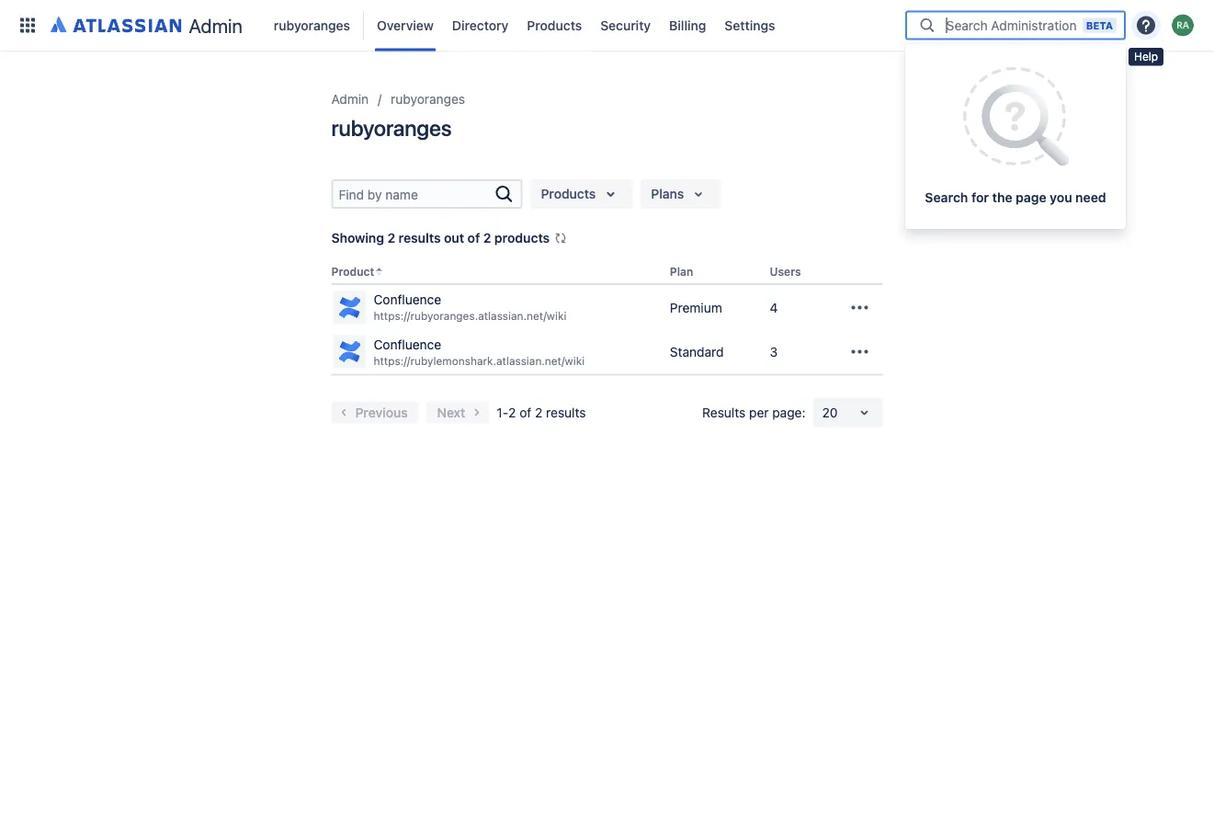 Task type: vqa. For each thing, say whether or not it's contained in the screenshot.
right and
no



Task type: locate. For each thing, give the bounding box(es) containing it.
admin link
[[44, 11, 250, 40], [332, 88, 369, 110]]

2 right showing
[[388, 230, 396, 246]]

0 horizontal spatial admin link
[[44, 11, 250, 40]]

rubyoranges
[[274, 17, 350, 33], [391, 92, 465, 107], [332, 115, 452, 141]]

settings
[[725, 17, 776, 33]]

2 right next image
[[509, 405, 516, 420]]

the
[[993, 190, 1013, 205]]

beta
[[1087, 19, 1114, 31]]

confluence right confluence image
[[374, 337, 442, 352]]

of
[[468, 230, 480, 246], [520, 405, 532, 420]]

1 horizontal spatial rubyoranges link
[[391, 88, 465, 110]]

page:
[[773, 405, 806, 420]]

results right 1-
[[546, 405, 586, 420]]

products for products popup button
[[541, 186, 596, 201]]

confluence down the product
[[374, 292, 442, 307]]

1 vertical spatial results
[[546, 405, 586, 420]]

confluence inside confluence https://rubylemonshark.atlassian.net/wiki
[[374, 337, 442, 352]]

confluence image
[[335, 337, 365, 367]]

page
[[1016, 190, 1047, 205]]

2
[[388, 230, 396, 246], [484, 230, 491, 246], [509, 405, 516, 420], [535, 405, 543, 420]]

confluence https://rubylemonshark.atlassian.net/wiki
[[374, 337, 585, 367]]

results
[[399, 230, 441, 246], [546, 405, 586, 420]]

0 vertical spatial admin link
[[44, 11, 250, 40]]

confluence for standard
[[374, 337, 442, 352]]

products left security
[[527, 17, 582, 33]]

1 vertical spatial admin
[[332, 92, 369, 107]]

20
[[823, 405, 838, 420]]

per
[[750, 405, 769, 420]]

users
[[770, 265, 802, 278]]

0 vertical spatial products
[[527, 17, 582, 33]]

admin banner
[[0, 0, 1215, 229]]

rubyoranges for rubyoranges link inside the global navigation element
[[274, 17, 350, 33]]

1 horizontal spatial results
[[546, 405, 586, 420]]

products button
[[530, 179, 633, 209]]

directory link
[[447, 11, 515, 40]]

security
[[601, 17, 651, 33]]

plans
[[651, 186, 685, 201]]

showing
[[332, 230, 384, 246]]

product
[[332, 265, 375, 278]]

0 vertical spatial rubyoranges link
[[268, 11, 356, 40]]

products inside global navigation element
[[527, 17, 582, 33]]

results
[[703, 405, 746, 420]]

confluence image
[[335, 293, 365, 322], [335, 293, 365, 322], [335, 337, 365, 367]]

0 horizontal spatial results
[[399, 230, 441, 246]]

need
[[1076, 190, 1107, 205]]

Search text field
[[333, 181, 493, 207]]

0 horizontal spatial admin
[[189, 14, 243, 37]]

2 confluence from the top
[[374, 337, 442, 352]]

products inside popup button
[[541, 186, 596, 201]]

help icon image
[[1136, 14, 1158, 36]]

1 horizontal spatial admin
[[332, 92, 369, 107]]

showing 2 results out of 2 products
[[332, 230, 550, 246]]

4
[[770, 300, 778, 315]]

rubyoranges link
[[268, 11, 356, 40], [391, 88, 465, 110]]

1 horizontal spatial admin link
[[332, 88, 369, 110]]

1 vertical spatial rubyoranges
[[391, 92, 465, 107]]

confluence inside confluence https://rubyoranges.atlassian.net/wiki
[[374, 292, 442, 307]]

results left out
[[399, 230, 441, 246]]

next image
[[466, 402, 488, 424]]

admin
[[189, 14, 243, 37], [332, 92, 369, 107]]

billing link
[[664, 11, 712, 40]]

global navigation element
[[11, 0, 906, 51]]

search icon image
[[917, 16, 939, 34]]

0 vertical spatial admin
[[189, 14, 243, 37]]

of right out
[[468, 230, 480, 246]]

0 vertical spatial confluence
[[374, 292, 442, 307]]

0 horizontal spatial rubyoranges link
[[268, 11, 356, 40]]

atlassian image
[[51, 13, 182, 35], [51, 13, 182, 35]]

products link
[[522, 11, 588, 40]]

rubyoranges inside global navigation element
[[274, 17, 350, 33]]

of right 1-
[[520, 405, 532, 420]]

billing
[[670, 17, 707, 33]]

0 vertical spatial rubyoranges
[[274, 17, 350, 33]]

1 vertical spatial products
[[541, 186, 596, 201]]

1 confluence from the top
[[374, 292, 442, 307]]

confluence
[[374, 292, 442, 307], [374, 337, 442, 352]]

confluence for premium
[[374, 292, 442, 307]]

confluence image for premium
[[335, 293, 365, 322]]

1 vertical spatial of
[[520, 405, 532, 420]]

you
[[1051, 190, 1073, 205]]

products
[[527, 17, 582, 33], [541, 186, 596, 201]]

1 vertical spatial confluence
[[374, 337, 442, 352]]

2 vertical spatial rubyoranges
[[332, 115, 452, 141]]

confluence https://rubyoranges.atlassian.net/wiki
[[374, 292, 567, 323]]

products up refresh icon
[[541, 186, 596, 201]]

refresh image
[[554, 231, 569, 246]]

open image
[[854, 402, 876, 424]]

results per page:
[[703, 405, 806, 420]]

0 horizontal spatial of
[[468, 230, 480, 246]]



Task type: describe. For each thing, give the bounding box(es) containing it.
previous image
[[333, 402, 355, 424]]

products
[[495, 230, 550, 246]]

1-2 of 2 results
[[497, 405, 586, 420]]

confluence image for standard
[[335, 337, 365, 367]]

account image
[[1173, 14, 1195, 36]]

1-
[[497, 405, 509, 420]]

security link
[[595, 11, 657, 40]]

rubyoranges for rubyoranges link to the bottom
[[391, 92, 465, 107]]

2 right out
[[484, 230, 491, 246]]

rubyoranges link inside global navigation element
[[268, 11, 356, 40]]

2 right 1-
[[535, 405, 543, 420]]

search
[[926, 190, 969, 205]]

Search Administration field
[[942, 9, 1083, 42]]

search for the page you need
[[926, 190, 1107, 205]]

plans button
[[640, 179, 721, 209]]

appswitcher icon image
[[17, 14, 39, 36]]

https://rubylemonshark.atlassian.net/wiki
[[374, 354, 585, 367]]

directory
[[452, 17, 509, 33]]

overview link
[[372, 11, 440, 40]]

products for "products" link
[[527, 17, 582, 33]]

search image
[[493, 183, 516, 205]]

1 horizontal spatial of
[[520, 405, 532, 420]]

admin link inside global navigation element
[[44, 11, 250, 40]]

premium
[[670, 300, 723, 315]]

3
[[770, 344, 778, 359]]

1 vertical spatial admin link
[[332, 88, 369, 110]]

out
[[444, 230, 465, 246]]

help
[[1135, 50, 1159, 63]]

standard
[[670, 344, 724, 359]]

plan
[[670, 265, 694, 278]]

1 vertical spatial rubyoranges link
[[391, 88, 465, 110]]

https://rubyoranges.atlassian.net/wiki
[[374, 310, 567, 323]]

0 vertical spatial results
[[399, 230, 441, 246]]

0 vertical spatial of
[[468, 230, 480, 246]]

admin inside admin link
[[189, 14, 243, 37]]

settings link
[[720, 11, 781, 40]]

for
[[972, 190, 990, 205]]

overview
[[377, 17, 434, 33]]



